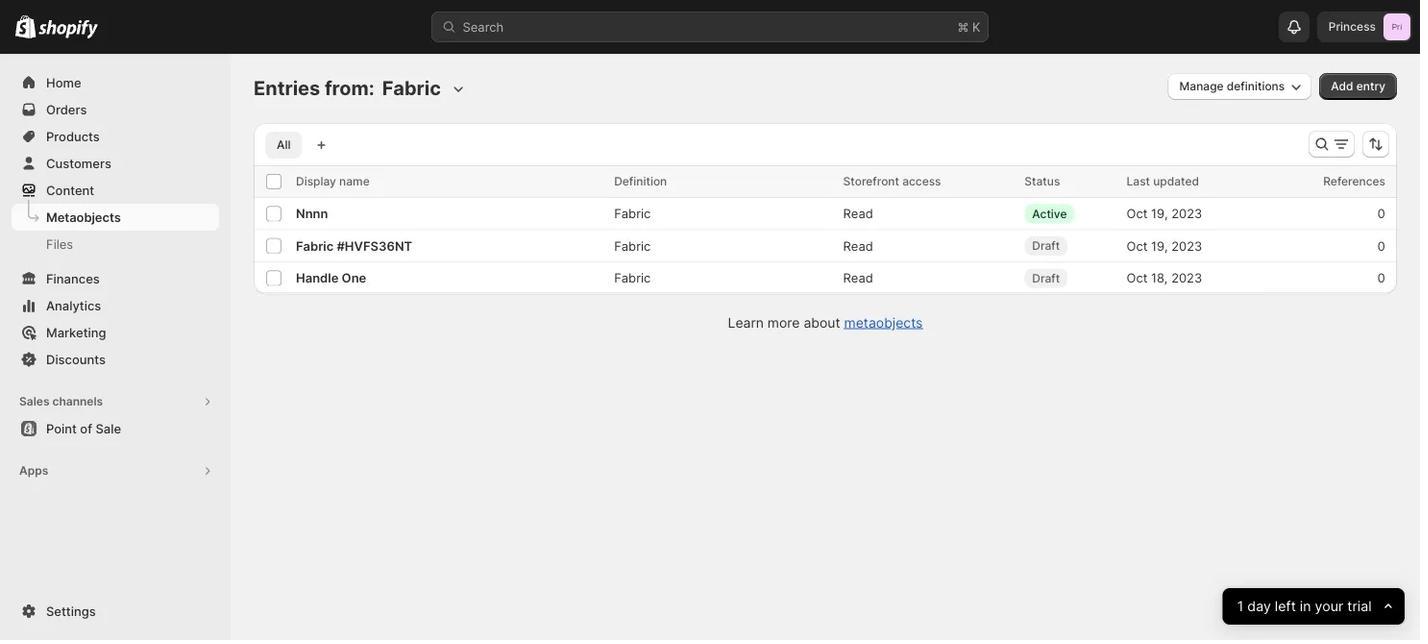 Task type: vqa. For each thing, say whether or not it's contained in the screenshot.


Task type: describe. For each thing, give the bounding box(es) containing it.
analytics
[[46, 298, 101, 313]]

add entry link
[[1320, 73, 1398, 100]]

updated
[[1154, 174, 1200, 188]]

fabric #hvfs36nt link
[[296, 238, 412, 253]]

handle
[[296, 270, 339, 285]]

content
[[46, 183, 94, 198]]

entry
[[1357, 79, 1386, 93]]

fabric inside dropdown button
[[382, 76, 441, 100]]

18,
[[1152, 270, 1168, 285]]

metaobjects
[[844, 314, 923, 331]]

fabric for nnnn
[[614, 206, 651, 221]]

fabric for fabric #hvfs36nt
[[614, 238, 651, 253]]

⌘ k
[[958, 19, 981, 34]]

1 read from the top
[[844, 206, 874, 221]]

draft for oct 19, 2023
[[1033, 239, 1060, 253]]

name
[[339, 174, 370, 188]]

princess
[[1329, 20, 1376, 34]]

point of sale link
[[12, 415, 219, 442]]

display name
[[296, 174, 370, 188]]

definition
[[614, 174, 667, 188]]

manage definitions button
[[1168, 73, 1312, 100]]

customers link
[[12, 150, 219, 177]]

orders link
[[12, 96, 219, 123]]

1 2023 from the top
[[1172, 206, 1203, 221]]

manage
[[1180, 79, 1224, 93]]

apps
[[19, 464, 48, 478]]

last updated
[[1127, 174, 1200, 188]]

access
[[903, 174, 942, 188]]

handle one link
[[296, 270, 367, 285]]

metaobjects link
[[12, 204, 219, 231]]

add entry
[[1332, 79, 1386, 93]]

trial
[[1348, 598, 1372, 615]]

learn
[[728, 314, 764, 331]]

0 for #hvfs36nt
[[1378, 238, 1386, 253]]

sales channels
[[19, 395, 103, 409]]

princess image
[[1384, 13, 1411, 40]]

from:
[[325, 76, 375, 100]]

home
[[46, 75, 81, 90]]

1 day left in your trial
[[1238, 598, 1372, 615]]

read for #hvfs36nt
[[844, 238, 874, 253]]

one
[[342, 270, 367, 285]]

storefront
[[844, 174, 900, 188]]

settings
[[46, 604, 96, 619]]

discounts link
[[12, 346, 219, 373]]

shopify image
[[15, 15, 36, 38]]

your
[[1316, 598, 1344, 615]]

display
[[296, 174, 336, 188]]



Task type: locate. For each thing, give the bounding box(es) containing it.
2 oct from the top
[[1127, 238, 1148, 253]]

oct 19, 2023 for nnnn
[[1127, 206, 1203, 221]]

2 2023 from the top
[[1172, 238, 1203, 253]]

home link
[[12, 69, 219, 96]]

oct
[[1127, 206, 1148, 221], [1127, 238, 1148, 253], [1127, 270, 1148, 285]]

3 0 from the top
[[1378, 270, 1386, 285]]

fabric for handle one
[[614, 270, 651, 285]]

sale
[[96, 421, 121, 436]]

in
[[1301, 598, 1312, 615]]

products link
[[12, 123, 219, 150]]

1 vertical spatial oct 19, 2023
[[1127, 238, 1203, 253]]

2 oct 19, 2023 from the top
[[1127, 238, 1203, 253]]

2 19, from the top
[[1152, 238, 1168, 253]]

2023 for #hvfs36nt
[[1172, 238, 1203, 253]]

1 draft from the top
[[1033, 239, 1060, 253]]

19, up 18,
[[1152, 238, 1168, 253]]

0 vertical spatial 2023
[[1172, 206, 1203, 221]]

2023 up oct 18, 2023
[[1172, 238, 1203, 253]]

nnnn link
[[296, 206, 328, 221]]

19,
[[1152, 206, 1168, 221], [1152, 238, 1168, 253]]

2023
[[1172, 206, 1203, 221], [1172, 238, 1203, 253], [1172, 270, 1203, 285]]

learn more about metaobjects
[[728, 314, 923, 331]]

about
[[804, 314, 841, 331]]

19, down last updated
[[1152, 206, 1168, 221]]

0 vertical spatial 19,
[[1152, 206, 1168, 221]]

add
[[1332, 79, 1354, 93]]

search
[[463, 19, 504, 34]]

products
[[46, 129, 100, 144]]

0 vertical spatial read
[[844, 206, 874, 221]]

1 vertical spatial 2023
[[1172, 238, 1203, 253]]

oct up oct 18, 2023
[[1127, 238, 1148, 253]]

1
[[1238, 598, 1244, 615]]

2 vertical spatial read
[[844, 270, 874, 285]]

oct for one
[[1127, 270, 1148, 285]]

fabric button
[[378, 73, 468, 104]]

point
[[46, 421, 77, 436]]

2023 down updated
[[1172, 206, 1203, 221]]

day
[[1248, 598, 1272, 615]]

draft for oct 18, 2023
[[1033, 271, 1060, 285]]

left
[[1276, 598, 1297, 615]]

all
[[277, 138, 291, 152]]

draft
[[1033, 239, 1060, 253], [1033, 271, 1060, 285]]

0 vertical spatial draft
[[1033, 239, 1060, 253]]

point of sale button
[[0, 415, 231, 442]]

⌘
[[958, 19, 969, 34]]

1 vertical spatial oct
[[1127, 238, 1148, 253]]

point of sale
[[46, 421, 121, 436]]

oct for #hvfs36nt
[[1127, 238, 1148, 253]]

marketing link
[[12, 319, 219, 346]]

19, for fabric #hvfs36nt
[[1152, 238, 1168, 253]]

oct 18, 2023
[[1127, 270, 1203, 285]]

fabric #hvfs36nt
[[296, 238, 412, 253]]

definitions
[[1227, 79, 1285, 93]]

sales
[[19, 395, 50, 409]]

content link
[[12, 177, 219, 204]]

sales channels button
[[12, 388, 219, 415]]

nnnn
[[296, 206, 328, 221]]

2 vertical spatial 2023
[[1172, 270, 1203, 285]]

#hvfs36nt
[[337, 238, 412, 253]]

19, for nnnn
[[1152, 206, 1168, 221]]

1 vertical spatial 19,
[[1152, 238, 1168, 253]]

1 day left in your trial button
[[1223, 588, 1405, 625]]

files
[[46, 236, 73, 251]]

status
[[1025, 174, 1061, 188]]

oct 19, 2023 for fabric #hvfs36nt
[[1127, 238, 1203, 253]]

2 read from the top
[[844, 238, 874, 253]]

3 oct from the top
[[1127, 270, 1148, 285]]

storefront access
[[844, 174, 942, 188]]

read
[[844, 206, 874, 221], [844, 238, 874, 253], [844, 270, 874, 285]]

oct 19, 2023 up oct 18, 2023
[[1127, 238, 1203, 253]]

metaobjects link
[[844, 314, 923, 331]]

1 vertical spatial draft
[[1033, 271, 1060, 285]]

fabric
[[382, 76, 441, 100], [614, 206, 651, 221], [296, 238, 334, 253], [614, 238, 651, 253], [614, 270, 651, 285]]

oct 19, 2023
[[1127, 206, 1203, 221], [1127, 238, 1203, 253]]

marketing
[[46, 325, 106, 340]]

finances
[[46, 271, 100, 286]]

2 draft from the top
[[1033, 271, 1060, 285]]

2023 right 18,
[[1172, 270, 1203, 285]]

0 vertical spatial oct 19, 2023
[[1127, 206, 1203, 221]]

read for one
[[844, 270, 874, 285]]

1 vertical spatial 0
[[1378, 238, 1386, 253]]

2023 for one
[[1172, 270, 1203, 285]]

shopify image
[[39, 20, 98, 39]]

last
[[1127, 174, 1151, 188]]

2 vertical spatial oct
[[1127, 270, 1148, 285]]

of
[[80, 421, 92, 436]]

orders
[[46, 102, 87, 117]]

3 2023 from the top
[[1172, 270, 1203, 285]]

0 vertical spatial 0
[[1378, 206, 1386, 221]]

oct down last
[[1127, 206, 1148, 221]]

discounts
[[46, 352, 106, 367]]

all button
[[265, 132, 302, 159]]

references
[[1324, 174, 1386, 188]]

1 oct 19, 2023 from the top
[[1127, 206, 1203, 221]]

2 0 from the top
[[1378, 238, 1386, 253]]

1 vertical spatial read
[[844, 238, 874, 253]]

more
[[768, 314, 800, 331]]

0 for one
[[1378, 270, 1386, 285]]

1 0 from the top
[[1378, 206, 1386, 221]]

analytics link
[[12, 292, 219, 319]]

k
[[973, 19, 981, 34]]

channels
[[52, 395, 103, 409]]

0 vertical spatial oct
[[1127, 206, 1148, 221]]

entries from:
[[254, 76, 375, 100]]

customers
[[46, 156, 111, 171]]

handle one
[[296, 270, 367, 285]]

entries
[[254, 76, 320, 100]]

metaobjects
[[46, 210, 121, 224]]

2 vertical spatial 0
[[1378, 270, 1386, 285]]

manage definitions
[[1180, 79, 1285, 93]]

active
[[1033, 207, 1067, 221]]

finances link
[[12, 265, 219, 292]]

files link
[[12, 231, 219, 258]]

oct left 18,
[[1127, 270, 1148, 285]]

apps button
[[12, 458, 219, 484]]

1 oct from the top
[[1127, 206, 1148, 221]]

settings link
[[12, 598, 219, 625]]

1 19, from the top
[[1152, 206, 1168, 221]]

0
[[1378, 206, 1386, 221], [1378, 238, 1386, 253], [1378, 270, 1386, 285]]

oct 19, 2023 down last updated
[[1127, 206, 1203, 221]]

3 read from the top
[[844, 270, 874, 285]]



